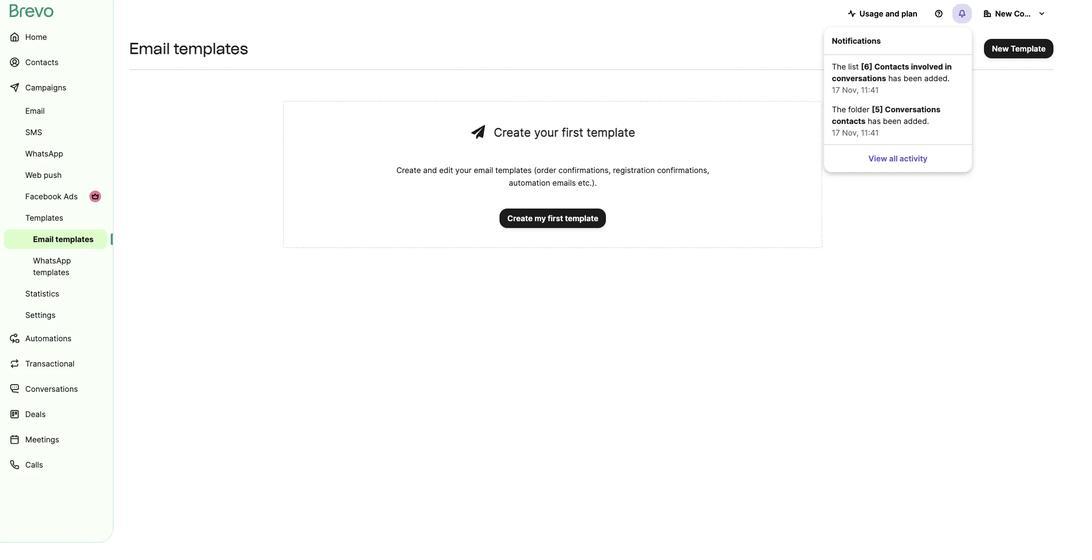 Task type: locate. For each thing, give the bounding box(es) containing it.
11:41 for [6]
[[861, 85, 879, 95]]

registration
[[613, 165, 655, 175]]

has been added. 17 nov, 11:41 up '[5]'
[[832, 73, 950, 95]]

0 vertical spatial has been added. 17 nov, 11:41
[[832, 73, 950, 95]]

2 11:41 from the top
[[861, 128, 879, 138]]

the up contacts
[[832, 105, 846, 114]]

nov,
[[842, 85, 859, 95], [842, 128, 859, 138]]

template for create my first template
[[565, 213, 599, 223]]

0 vertical spatial nov,
[[842, 85, 859, 95]]

company
[[1014, 9, 1050, 18]]

17 for [6] contacts involved in conversations
[[832, 85, 840, 95]]

added. down involved
[[925, 73, 950, 83]]

transactional
[[25, 359, 75, 368]]

whatsapp down email templates link
[[33, 256, 71, 265]]

and left edit
[[423, 165, 437, 175]]

0 vertical spatial new
[[996, 9, 1012, 18]]

1 11:41 from the top
[[861, 85, 879, 95]]

template up the registration
[[587, 125, 635, 140]]

0 vertical spatial added.
[[925, 73, 950, 83]]

new for new company
[[996, 9, 1012, 18]]

1 vertical spatial and
[[423, 165, 437, 175]]

your
[[534, 125, 559, 140], [456, 165, 472, 175]]

your right edit
[[456, 165, 472, 175]]

1 vertical spatial added.
[[904, 116, 929, 126]]

campaigns link
[[4, 76, 107, 99]]

1 vertical spatial has
[[868, 116, 881, 126]]

0 horizontal spatial and
[[423, 165, 437, 175]]

1 vertical spatial nov,
[[842, 128, 859, 138]]

1 horizontal spatial and
[[886, 9, 900, 18]]

2 vertical spatial create
[[508, 213, 533, 223]]

0 horizontal spatial your
[[456, 165, 472, 175]]

conversations down transactional
[[25, 384, 78, 394]]

added. up activity
[[904, 116, 929, 126]]

1 the from the top
[[832, 62, 846, 71]]

the for the folder
[[832, 105, 846, 114]]

has down '[5]'
[[868, 116, 881, 126]]

article
[[824, 55, 972, 144]]

web push link
[[4, 165, 107, 185]]

1 vertical spatial been
[[883, 116, 902, 126]]

1 horizontal spatial been
[[904, 73, 922, 83]]

templates
[[174, 39, 248, 58], [495, 165, 532, 175], [55, 234, 94, 244], [33, 267, 69, 277]]

conversations right '[5]'
[[885, 105, 941, 114]]

0 vertical spatial and
[[886, 9, 900, 18]]

0 horizontal spatial been
[[883, 116, 902, 126]]

1 vertical spatial 11:41
[[861, 128, 879, 138]]

create for create and edit your email templates (order confirmations, registration confirmations, automation emails etc.).
[[397, 165, 421, 175]]

2 nov, from the top
[[842, 128, 859, 138]]

11:41
[[861, 85, 879, 95], [861, 128, 879, 138]]

the list
[[832, 62, 861, 71]]

and inside button
[[886, 9, 900, 18]]

conversations
[[885, 105, 941, 114], [25, 384, 78, 394]]

1 vertical spatial first
[[548, 213, 563, 223]]

1 vertical spatial create
[[397, 165, 421, 175]]

first
[[562, 125, 584, 140], [548, 213, 563, 223]]

first inside button
[[548, 213, 563, 223]]

17 up the folder
[[832, 85, 840, 95]]

the
[[832, 62, 846, 71], [832, 105, 846, 114]]

0 vertical spatial conversations
[[885, 105, 941, 114]]

1 horizontal spatial your
[[534, 125, 559, 140]]

2 17 from the top
[[832, 128, 840, 138]]

1 horizontal spatial conversations
[[885, 105, 941, 114]]

nov, down contacts
[[842, 128, 859, 138]]

new for new template
[[992, 44, 1009, 53]]

the left the list
[[832, 62, 846, 71]]

contacts inside the [6] contacts involved in conversations
[[875, 62, 910, 71]]

new left company
[[996, 9, 1012, 18]]

new company
[[996, 9, 1050, 18]]

usage and plan
[[860, 9, 918, 18]]

1 vertical spatial template
[[565, 213, 599, 223]]

11:41 down [5] conversations contacts
[[861, 128, 879, 138]]

first for my
[[548, 213, 563, 223]]

nov, for folder
[[842, 128, 859, 138]]

been down '[5]'
[[883, 116, 902, 126]]

11:41 for [5]
[[861, 128, 879, 138]]

0 horizontal spatial email templates
[[33, 234, 94, 244]]

and left plan
[[886, 9, 900, 18]]

meetings link
[[4, 428, 107, 451]]

1 vertical spatial new
[[992, 44, 1009, 53]]

ads
[[64, 192, 78, 201]]

1 horizontal spatial has
[[889, 73, 902, 83]]

been for conversations
[[883, 116, 902, 126]]

0 horizontal spatial confirmations,
[[559, 165, 611, 175]]

automation
[[509, 178, 550, 188]]

0 vertical spatial first
[[562, 125, 584, 140]]

2 vertical spatial email
[[33, 234, 54, 244]]

been
[[904, 73, 922, 83], [883, 116, 902, 126]]

first for your
[[562, 125, 584, 140]]

settings link
[[4, 305, 107, 325]]

deals
[[25, 409, 46, 419]]

whatsapp up web push
[[25, 149, 63, 158]]

been down involved
[[904, 73, 922, 83]]

nov, down conversations in the right of the page
[[842, 85, 859, 95]]

2 the from the top
[[832, 105, 846, 114]]

contacts right [6]
[[875, 62, 910, 71]]

has right conversations in the right of the page
[[889, 73, 902, 83]]

added. for [6] contacts involved in conversations
[[925, 73, 950, 83]]

added. for [5] conversations contacts
[[904, 116, 929, 126]]

1 vertical spatial your
[[456, 165, 472, 175]]

view all activity link
[[828, 149, 968, 168]]

contacts inside "link"
[[25, 57, 59, 67]]

list
[[849, 62, 859, 71]]

1 has been added. 17 nov, 11:41 from the top
[[832, 73, 950, 95]]

first up create and edit your email templates (order confirmations, registration confirmations, automation emails etc.).
[[562, 125, 584, 140]]

0 vertical spatial 17
[[832, 85, 840, 95]]

2 has been added. 17 nov, 11:41 from the top
[[832, 116, 929, 138]]

0 vertical spatial create
[[494, 125, 531, 140]]

create inside create and edit your email templates (order confirmations, registration confirmations, automation emails etc.).
[[397, 165, 421, 175]]

17 down contacts
[[832, 128, 840, 138]]

facebook ads
[[25, 192, 78, 201]]

1 vertical spatial has been added. 17 nov, 11:41
[[832, 116, 929, 138]]

create and edit your email templates (order confirmations, registration confirmations, automation emails etc.).
[[397, 165, 710, 188]]

0 horizontal spatial conversations
[[25, 384, 78, 394]]

0 vertical spatial template
[[587, 125, 635, 140]]

first right my
[[548, 213, 563, 223]]

nov, for list
[[842, 85, 859, 95]]

1 horizontal spatial contacts
[[875, 62, 910, 71]]

new company button
[[976, 4, 1054, 23]]

0 vertical spatial the
[[832, 62, 846, 71]]

whatsapp
[[25, 149, 63, 158], [33, 256, 71, 265]]

0 horizontal spatial contacts
[[25, 57, 59, 67]]

1 vertical spatial email templates
[[33, 234, 94, 244]]

17
[[832, 85, 840, 95], [832, 128, 840, 138]]

edit
[[439, 165, 453, 175]]

1 horizontal spatial email templates
[[129, 39, 248, 58]]

contacts up campaigns
[[25, 57, 59, 67]]

0 vertical spatial been
[[904, 73, 922, 83]]

17 for [5] conversations contacts
[[832, 128, 840, 138]]

etc.).
[[578, 178, 597, 188]]

email templates
[[129, 39, 248, 58], [33, 234, 94, 244]]

template down etc.). on the top right of the page
[[565, 213, 599, 223]]

create inside button
[[508, 213, 533, 223]]

new
[[996, 9, 1012, 18], [992, 44, 1009, 53]]

has
[[889, 73, 902, 83], [868, 116, 881, 126]]

0 horizontal spatial has
[[868, 116, 881, 126]]

1 vertical spatial whatsapp
[[33, 256, 71, 265]]

[5]
[[872, 105, 883, 114]]

added.
[[925, 73, 950, 83], [904, 116, 929, 126]]

template
[[587, 125, 635, 140], [565, 213, 599, 223]]

your up (order
[[534, 125, 559, 140]]

email inside email templates link
[[33, 234, 54, 244]]

all
[[890, 154, 898, 163]]

whatsapp link
[[4, 144, 107, 163]]

1 vertical spatial email
[[25, 106, 45, 116]]

1 horizontal spatial confirmations,
[[657, 165, 710, 175]]

plan
[[902, 9, 918, 18]]

home
[[25, 32, 47, 42]]

statistics
[[25, 289, 59, 298]]

new left template
[[992, 44, 1009, 53]]

1 17 from the top
[[832, 85, 840, 95]]

create
[[494, 125, 531, 140], [397, 165, 421, 175], [508, 213, 533, 223]]

contacts
[[25, 57, 59, 67], [875, 62, 910, 71]]

1 vertical spatial the
[[832, 105, 846, 114]]

0 vertical spatial whatsapp
[[25, 149, 63, 158]]

the folder
[[832, 105, 872, 114]]

confirmations,
[[559, 165, 611, 175], [657, 165, 710, 175]]

transactional link
[[4, 352, 107, 375]]

has been added. 17 nov, 11:41
[[832, 73, 950, 95], [832, 116, 929, 138]]

template inside button
[[565, 213, 599, 223]]

template for create your first template
[[587, 125, 635, 140]]

been for contacts
[[904, 73, 922, 83]]

0 vertical spatial has
[[889, 73, 902, 83]]

has been added. 17 nov, 11:41 down '[5]'
[[832, 116, 929, 138]]

and inside create and edit your email templates (order confirmations, registration confirmations, automation emails etc.).
[[423, 165, 437, 175]]

create for create my first template
[[508, 213, 533, 223]]

1 vertical spatial 17
[[832, 128, 840, 138]]

view all activity
[[869, 154, 928, 163]]

email
[[129, 39, 170, 58], [25, 106, 45, 116], [33, 234, 54, 244]]

1 vertical spatial conversations
[[25, 384, 78, 394]]

(order
[[534, 165, 556, 175]]

1 nov, from the top
[[842, 85, 859, 95]]

0 vertical spatial 11:41
[[861, 85, 879, 95]]

whatsapp for whatsapp
[[25, 149, 63, 158]]

new template button
[[985, 39, 1054, 58]]

campaigns
[[25, 83, 66, 92]]

11:41 down conversations in the right of the page
[[861, 85, 879, 95]]

and
[[886, 9, 900, 18], [423, 165, 437, 175]]

automations link
[[4, 327, 107, 350]]

facebook ads link
[[4, 187, 107, 206]]



Task type: vqa. For each thing, say whether or not it's contained in the screenshot.
Schults Inc button
no



Task type: describe. For each thing, give the bounding box(es) containing it.
new template
[[992, 44, 1046, 53]]

facebook
[[25, 192, 61, 201]]

has for involved
[[889, 73, 902, 83]]

in
[[945, 62, 952, 71]]

calls
[[25, 460, 43, 470]]

settings
[[25, 310, 56, 320]]

[6]
[[861, 62, 873, 71]]

statistics link
[[4, 284, 107, 303]]

has been added. 17 nov, 11:41 for contacts
[[832, 73, 950, 95]]

emails
[[553, 178, 576, 188]]

0 vertical spatial email templates
[[129, 39, 248, 58]]

your inside create and edit your email templates (order confirmations, registration confirmations, automation emails etc.).
[[456, 165, 472, 175]]

contacts
[[832, 116, 866, 126]]

templates
[[25, 213, 63, 223]]

templates inside whatsapp templates
[[33, 267, 69, 277]]

create your first template
[[494, 125, 635, 140]]

involved
[[911, 62, 943, 71]]

and for usage
[[886, 9, 900, 18]]

article containing the list
[[824, 55, 972, 144]]

push
[[44, 170, 62, 180]]

email inside email link
[[25, 106, 45, 116]]

create my first template
[[508, 213, 599, 223]]

usage and plan button
[[840, 4, 926, 23]]

2 confirmations, from the left
[[657, 165, 710, 175]]

activity
[[900, 154, 928, 163]]

0 vertical spatial your
[[534, 125, 559, 140]]

has for contacts
[[868, 116, 881, 126]]

0 vertical spatial email
[[129, 39, 170, 58]]

conversations inside [5] conversations contacts
[[885, 105, 941, 114]]

email
[[474, 165, 493, 175]]

contacts link
[[4, 51, 107, 74]]

the for the list
[[832, 62, 846, 71]]

has been added. 17 nov, 11:41 for conversations
[[832, 116, 929, 138]]

meetings
[[25, 435, 59, 444]]

whatsapp templates
[[33, 256, 71, 277]]

view
[[869, 154, 888, 163]]

conversations link
[[4, 377, 107, 401]]

[5] conversations contacts
[[832, 105, 941, 126]]

left___rvooi image
[[91, 193, 99, 200]]

templates inside create and edit your email templates (order confirmations, registration confirmations, automation emails etc.).
[[495, 165, 532, 175]]

notifications
[[832, 36, 881, 46]]

calls link
[[4, 453, 107, 476]]

sms link
[[4, 123, 107, 142]]

template
[[1011, 44, 1046, 53]]

whatsapp templates link
[[4, 251, 107, 282]]

deals link
[[4, 403, 107, 426]]

templates link
[[4, 208, 107, 228]]

web
[[25, 170, 42, 180]]

home link
[[4, 25, 107, 49]]

[6] contacts involved in conversations
[[832, 62, 952, 83]]

sms
[[25, 127, 42, 137]]

and for create
[[423, 165, 437, 175]]

email templates link
[[4, 229, 107, 249]]

usage
[[860, 9, 884, 18]]

automations
[[25, 333, 72, 343]]

whatsapp for whatsapp templates
[[33, 256, 71, 265]]

conversations
[[832, 73, 887, 83]]

folder
[[849, 105, 870, 114]]

1 confirmations, from the left
[[559, 165, 611, 175]]

my
[[535, 213, 546, 223]]

create my first template button
[[500, 209, 606, 228]]

email link
[[4, 101, 107, 121]]

web push
[[25, 170, 62, 180]]

create for create your first template
[[494, 125, 531, 140]]



